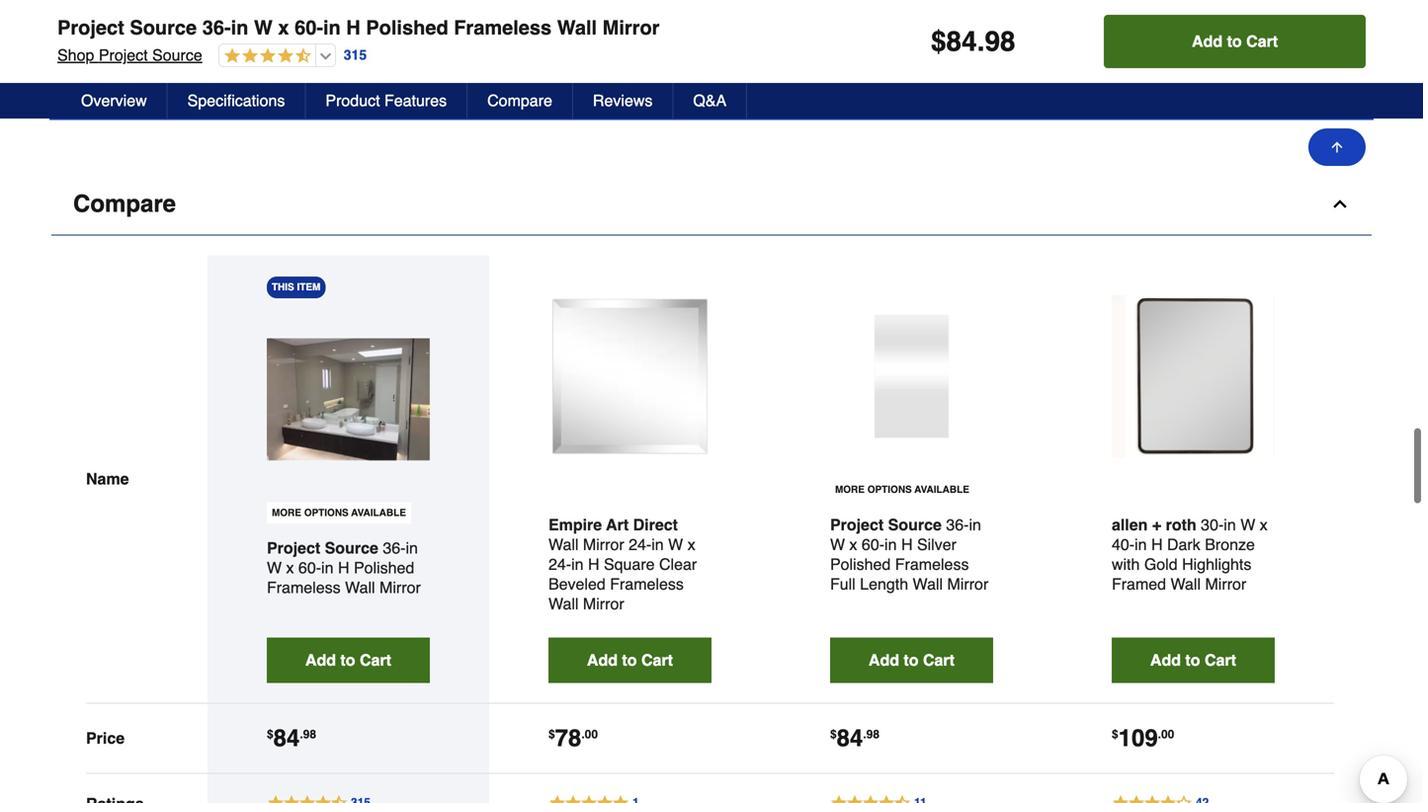 Task type: vqa. For each thing, say whether or not it's contained in the screenshot.
.00 in $ 179 .00
no



Task type: locate. For each thing, give the bounding box(es) containing it.
1 horizontal spatial available
[[915, 484, 970, 496]]

1 horizontal spatial compare
[[487, 91, 552, 110]]

1 horizontal spatial project source
[[830, 516, 942, 534]]

1 vertical spatial more options available cell
[[267, 502, 411, 524]]

1 vertical spatial 24-
[[549, 555, 571, 574]]

1 horizontal spatial $ 84 . 98
[[830, 725, 880, 752]]

add to cart
[[1192, 32, 1278, 50], [305, 651, 391, 670], [587, 651, 673, 670], [869, 651, 955, 670], [1150, 651, 1236, 670]]

available up the 36-in w x 60-in h polished frameless wall mirror
[[351, 507, 406, 519]]

available
[[915, 484, 970, 496], [351, 507, 406, 519]]

project
[[57, 16, 124, 39], [99, 46, 148, 64], [830, 516, 884, 534], [267, 539, 320, 557]]

0 horizontal spatial 98
[[303, 728, 316, 742]]

36- inside the 36-in w x 60-in h polished frameless wall mirror
[[383, 539, 406, 557]]

product features down 315
[[326, 91, 447, 110]]

frameless inside "36-in w x 60-in h silver polished frameless full length wall mirror"
[[895, 555, 969, 574]]

.
[[977, 26, 985, 57], [300, 728, 303, 742], [581, 728, 585, 742], [863, 728, 866, 742], [1158, 728, 1161, 742]]

w inside "36-in w x 60-in h silver polished frameless full length wall mirror"
[[830, 536, 845, 554]]

available up silver at the bottom of page
[[915, 484, 970, 496]]

24- up beveled at left
[[549, 555, 571, 574]]

0 vertical spatial more options available cell
[[830, 479, 974, 501]]

2 horizontal spatial 36-
[[946, 516, 969, 534]]

0 horizontal spatial project source
[[267, 539, 378, 557]]

0 vertical spatial more options available
[[835, 484, 970, 496]]

00 inside $ 78 . 00
[[585, 728, 598, 742]]

1 horizontal spatial 00
[[1161, 728, 1175, 742]]

1 vertical spatial options
[[304, 507, 349, 519]]

2 vertical spatial 36-
[[383, 539, 406, 557]]

direct
[[633, 516, 678, 534]]

$
[[931, 26, 946, 57], [267, 728, 273, 742], [549, 728, 555, 742], [830, 728, 837, 742], [1112, 728, 1118, 742]]

x inside "36-in w x 60-in h silver polished frameless full length wall mirror"
[[850, 536, 857, 554]]

overview
[[81, 91, 147, 110]]

more options available for the bottom more options available cell
[[272, 507, 406, 519]]

product features
[[73, 73, 268, 100], [326, 91, 447, 110]]

00
[[585, 728, 598, 742], [1161, 728, 1175, 742]]

cart
[[1247, 32, 1278, 50], [360, 651, 391, 670], [641, 651, 673, 670], [923, 651, 955, 670], [1205, 651, 1236, 670]]

more for the bottom more options available cell
[[272, 507, 301, 519]]

mirror inside 30-in w x 40-in h dark bronze with gold highlights framed wall mirror
[[1205, 575, 1247, 593]]

features down 4.5 stars image
[[169, 73, 268, 100]]

36- inside "36-in w x 60-in h silver polished frameless full length wall mirror"
[[946, 516, 969, 534]]

36-in w x 60-in h polished frameless wall mirror
[[267, 539, 421, 597]]

h inside 30-in w x 40-in h dark bronze with gold highlights framed wall mirror
[[1151, 536, 1163, 554]]

mirror
[[603, 16, 660, 39], [583, 536, 624, 554], [947, 575, 989, 593], [1205, 575, 1247, 593], [380, 579, 421, 597], [583, 595, 624, 613]]

compare
[[487, 91, 552, 110], [73, 190, 176, 217]]

$ 109 . 00
[[1112, 725, 1175, 752]]

add
[[1192, 32, 1223, 50], [305, 651, 336, 670], [587, 651, 618, 670], [869, 651, 899, 670], [1150, 651, 1181, 670]]

2 horizontal spatial 98
[[985, 26, 1016, 57]]

0 vertical spatial project source
[[830, 516, 942, 534]]

more up the 36-in w x 60-in h polished frameless wall mirror
[[272, 507, 301, 519]]

60- inside "36-in w x 60-in h silver polished frameless full length wall mirror"
[[862, 536, 885, 554]]

0 horizontal spatial 36-
[[202, 16, 231, 39]]

1 horizontal spatial 24-
[[629, 536, 652, 554]]

chevron up image
[[1330, 194, 1350, 214]]

1 vertical spatial project source
[[267, 539, 378, 557]]

w inside empire art direct wall mirror 24-in w x 24-in h square clear beveled frameless wall mirror
[[668, 536, 683, 554]]

w
[[254, 16, 273, 39], [1241, 516, 1256, 534], [668, 536, 683, 554], [830, 536, 845, 554], [267, 559, 282, 577]]

36- for 36-in w x 60-in h silver polished frameless full length wall mirror
[[946, 516, 969, 534]]

1 horizontal spatial options
[[868, 484, 912, 496]]

w for 36-in w x 60-in h silver polished frameless full length wall mirror
[[830, 536, 845, 554]]

0 horizontal spatial more
[[272, 507, 301, 519]]

more options available cell up the 36-in w x 60-in h polished frameless wall mirror
[[267, 502, 411, 524]]

1 horizontal spatial more options available cell
[[830, 479, 974, 501]]

0 vertical spatial 60-
[[295, 16, 323, 39]]

compare button
[[468, 83, 573, 119], [51, 173, 1372, 236]]

options up the 36-in w x 60-in h polished frameless wall mirror
[[304, 507, 349, 519]]

options
[[868, 484, 912, 496], [304, 507, 349, 519]]

98
[[985, 26, 1016, 57], [303, 728, 316, 742], [866, 728, 880, 742]]

product features button
[[51, 56, 1372, 118], [306, 83, 468, 119]]

00 right 109
[[1161, 728, 1175, 742]]

30-in w x 40-in h dark bronze with gold highlights framed wall mirror
[[1112, 516, 1268, 593]]

$ 84 . 98
[[931, 26, 1016, 57], [267, 725, 316, 752], [830, 725, 880, 752]]

00 inside $ 109 . 00
[[1161, 728, 1175, 742]]

price
[[86, 729, 125, 748]]

allen
[[1112, 516, 1148, 534]]

h
[[346, 16, 361, 39], [901, 536, 913, 554], [1151, 536, 1163, 554], [588, 555, 599, 574], [338, 559, 349, 577]]

1 horizontal spatial 84
[[837, 725, 863, 752]]

x inside the 36-in w x 60-in h polished frameless wall mirror
[[286, 559, 294, 577]]

w inside 30-in w x 40-in h dark bronze with gold highlights framed wall mirror
[[1241, 516, 1256, 534]]

h inside "36-in w x 60-in h silver polished frameless full length wall mirror"
[[901, 536, 913, 554]]

project source 36-in w x 60-in h polished frameless wall mirror image
[[267, 318, 430, 481]]

source
[[130, 16, 197, 39], [152, 46, 202, 64], [888, 516, 942, 534], [325, 539, 378, 557]]

1 vertical spatial more
[[272, 507, 301, 519]]

1 00 from the left
[[585, 728, 598, 742]]

more options available cell
[[830, 479, 974, 501], [267, 502, 411, 524]]

more options available up the 36-in w x 60-in h polished frameless wall mirror
[[272, 507, 406, 519]]

24-
[[629, 536, 652, 554], [549, 555, 571, 574]]

0 horizontal spatial 00
[[585, 728, 598, 742]]

84
[[946, 26, 977, 57], [273, 725, 300, 752], [837, 725, 863, 752]]

0 vertical spatial options
[[868, 484, 912, 496]]

1 vertical spatial 36-
[[946, 516, 969, 534]]

this item
[[272, 282, 321, 293]]

x for 30-in w x 40-in h dark bronze with gold highlights framed wall mirror
[[1260, 516, 1268, 534]]

mirror inside "36-in w x 60-in h silver polished frameless full length wall mirror"
[[947, 575, 989, 593]]

polished
[[366, 16, 448, 39], [830, 555, 891, 574], [354, 559, 414, 577]]

x for 36-in w x 60-in h silver polished frameless full length wall mirror
[[850, 536, 857, 554]]

60-
[[295, 16, 323, 39], [862, 536, 885, 554], [298, 559, 321, 577]]

more options available
[[835, 484, 970, 496], [272, 507, 406, 519]]

to
[[1227, 32, 1242, 50], [340, 651, 355, 670], [622, 651, 637, 670], [904, 651, 919, 670], [1186, 651, 1200, 670]]

q&a
[[693, 91, 727, 110]]

in
[[231, 16, 248, 39], [323, 16, 341, 39], [969, 516, 981, 534], [1224, 516, 1236, 534], [652, 536, 664, 554], [885, 536, 897, 554], [1135, 536, 1147, 554], [406, 539, 418, 557], [571, 555, 584, 574], [321, 559, 334, 577]]

more options available up silver at the bottom of page
[[835, 484, 970, 496]]

project source for polished
[[267, 539, 378, 557]]

1 horizontal spatial more options available
[[835, 484, 970, 496]]

clear
[[659, 555, 697, 574]]

00 right 78
[[585, 728, 598, 742]]

w inside the 36-in w x 60-in h polished frameless wall mirror
[[267, 559, 282, 577]]

overview button
[[61, 83, 168, 119]]

more
[[835, 484, 865, 496], [272, 507, 301, 519]]

x
[[278, 16, 289, 39], [1260, 516, 1268, 534], [688, 536, 696, 554], [850, 536, 857, 554], [286, 559, 294, 577]]

product
[[73, 73, 163, 100], [326, 91, 380, 110]]

features
[[169, 73, 268, 100], [384, 91, 447, 110]]

arrow up image
[[1329, 139, 1345, 155]]

options for the top more options available cell
[[868, 484, 912, 496]]

2 horizontal spatial $ 84 . 98
[[931, 26, 1016, 57]]

silver
[[917, 536, 957, 554]]

4.5 stars image
[[219, 47, 311, 66]]

more up "36-in w x 60-in h silver polished frameless full length wall mirror"
[[835, 484, 865, 496]]

product down "shop project source"
[[73, 73, 163, 100]]

frameless
[[454, 16, 552, 39], [895, 555, 969, 574], [610, 575, 684, 593], [267, 579, 341, 597]]

0 horizontal spatial compare
[[73, 190, 176, 217]]

shop
[[57, 46, 94, 64]]

60- for 36-in w x 60-in h silver polished frameless full length wall mirror
[[862, 536, 885, 554]]

x inside 30-in w x 40-in h dark bronze with gold highlights framed wall mirror
[[1260, 516, 1268, 534]]

more options available cell up silver at the bottom of page
[[830, 479, 974, 501]]

shop project source
[[57, 46, 202, 64]]

0 horizontal spatial more options available cell
[[267, 502, 411, 524]]

0 vertical spatial more
[[835, 484, 865, 496]]

1 horizontal spatial more
[[835, 484, 865, 496]]

1 vertical spatial more options available
[[272, 507, 406, 519]]

add to cart button
[[1104, 15, 1366, 68], [267, 638, 430, 683], [549, 638, 712, 683], [830, 638, 993, 683], [1112, 638, 1275, 683]]

2 00 from the left
[[1161, 728, 1175, 742]]

chevron up image
[[1330, 76, 1350, 96]]

1 horizontal spatial 36-
[[383, 539, 406, 557]]

features down project source 36-in w x 60-in h polished frameless wall mirror
[[384, 91, 447, 110]]

$ inside $ 78 . 00
[[549, 728, 555, 742]]

frameless inside empire art direct wall mirror 24-in w x 24-in h square clear beveled frameless wall mirror
[[610, 575, 684, 593]]

0 vertical spatial 24-
[[629, 536, 652, 554]]

60- inside the 36-in w x 60-in h polished frameless wall mirror
[[298, 559, 321, 577]]

0 horizontal spatial options
[[304, 507, 349, 519]]

bronze
[[1205, 536, 1255, 554]]

product down 315
[[326, 91, 380, 110]]

reviews
[[593, 91, 653, 110]]

0 horizontal spatial more options available
[[272, 507, 406, 519]]

1 vertical spatial 60-
[[862, 536, 885, 554]]

wall inside "36-in w x 60-in h silver polished frameless full length wall mirror"
[[913, 575, 943, 593]]

product features down "shop project source"
[[73, 73, 268, 100]]

0 vertical spatial available
[[915, 484, 970, 496]]

beveled
[[549, 575, 606, 593]]

109
[[1118, 725, 1158, 752]]

frameless inside the 36-in w x 60-in h polished frameless wall mirror
[[267, 579, 341, 597]]

h for 36-in w x 60-in h silver polished frameless full length wall mirror
[[901, 536, 913, 554]]

wall
[[557, 16, 597, 39], [549, 536, 579, 554], [913, 575, 943, 593], [1171, 575, 1201, 593], [345, 579, 375, 597], [549, 595, 579, 613]]

36- for 36-in w x 60-in h polished frameless wall mirror
[[383, 539, 406, 557]]

project source
[[830, 516, 942, 534], [267, 539, 378, 557]]

1 vertical spatial available
[[351, 507, 406, 519]]

36-
[[202, 16, 231, 39], [946, 516, 969, 534], [383, 539, 406, 557]]

$ inside $ 109 . 00
[[1112, 728, 1118, 742]]

options up "36-in w x 60-in h silver polished frameless full length wall mirror"
[[868, 484, 912, 496]]

24- up square
[[629, 536, 652, 554]]

2 vertical spatial 60-
[[298, 559, 321, 577]]

h inside the 36-in w x 60-in h polished frameless wall mirror
[[338, 559, 349, 577]]

36-in w x 60-in h silver polished frameless full length wall mirror
[[830, 516, 989, 593]]

project source for silver
[[830, 516, 942, 534]]



Task type: describe. For each thing, give the bounding box(es) containing it.
1 vertical spatial compare
[[73, 190, 176, 217]]

40-
[[1112, 536, 1135, 554]]

mirror inside the 36-in w x 60-in h polished frameless wall mirror
[[380, 579, 421, 597]]

art
[[606, 516, 629, 534]]

h inside empire art direct wall mirror 24-in w x 24-in h square clear beveled frameless wall mirror
[[588, 555, 599, 574]]

0 horizontal spatial 24-
[[549, 555, 571, 574]]

wall inside the 36-in w x 60-in h polished frameless wall mirror
[[345, 579, 375, 597]]

length
[[860, 575, 908, 593]]

options for the bottom more options available cell
[[304, 507, 349, 519]]

2 horizontal spatial 84
[[946, 26, 977, 57]]

w for 36-in w x 60-in h polished frameless wall mirror
[[267, 559, 282, 577]]

gold
[[1144, 555, 1178, 574]]

0 horizontal spatial product
[[73, 73, 163, 100]]

empire art direct wall mirror 24-in w x 24-in h square clear beveled frameless wall mirror image
[[549, 295, 712, 458]]

item
[[297, 282, 321, 293]]

0 vertical spatial compare button
[[468, 83, 573, 119]]

name
[[86, 470, 129, 488]]

this
[[272, 282, 294, 293]]

dark
[[1167, 536, 1201, 554]]

$ 78 . 00
[[549, 725, 598, 752]]

0 horizontal spatial features
[[169, 73, 268, 100]]

0 vertical spatial 36-
[[202, 16, 231, 39]]

0 horizontal spatial 84
[[273, 725, 300, 752]]

1 horizontal spatial product features
[[326, 91, 447, 110]]

wall inside 30-in w x 40-in h dark bronze with gold highlights framed wall mirror
[[1171, 575, 1201, 593]]

empire art direct wall mirror 24-in w x 24-in h square clear beveled frameless wall mirror
[[549, 516, 697, 613]]

1 horizontal spatial product
[[326, 91, 380, 110]]

full
[[830, 575, 856, 593]]

. inside $ 78 . 00
[[581, 728, 585, 742]]

polished inside "36-in w x 60-in h silver polished frameless full length wall mirror"
[[830, 555, 891, 574]]

specifications button
[[168, 83, 306, 119]]

1 vertical spatial compare button
[[51, 173, 1372, 236]]

square
[[604, 555, 655, 574]]

1 horizontal spatial features
[[384, 91, 447, 110]]

30-
[[1201, 516, 1224, 534]]

w for 30-in w x 40-in h dark bronze with gold highlights framed wall mirror
[[1241, 516, 1256, 534]]

more for the top more options available cell
[[835, 484, 865, 496]]

framed
[[1112, 575, 1166, 593]]

highlights
[[1182, 555, 1252, 574]]

h for 36-in w x 60-in h polished frameless wall mirror
[[338, 559, 349, 577]]

00 for 109
[[1161, 728, 1175, 742]]

project source 36-in w x 60-in h silver polished frameless full length wall mirror image
[[830, 295, 993, 458]]

specifications
[[187, 91, 285, 110]]

0 horizontal spatial product features
[[73, 73, 268, 100]]

0 horizontal spatial available
[[351, 507, 406, 519]]

allen + roth
[[1112, 516, 1197, 534]]

1 horizontal spatial 98
[[866, 728, 880, 742]]

empire
[[549, 516, 602, 534]]

project source 36-in w x 60-in h polished frameless wall mirror
[[57, 16, 660, 39]]

q&a button
[[673, 83, 747, 119]]

h for 30-in w x 40-in h dark bronze with gold highlights framed wall mirror
[[1151, 536, 1163, 554]]

reviews button
[[573, 83, 673, 119]]

0 vertical spatial compare
[[487, 91, 552, 110]]

roth
[[1166, 516, 1197, 534]]

. inside $ 109 . 00
[[1158, 728, 1161, 742]]

0 horizontal spatial $ 84 . 98
[[267, 725, 316, 752]]

with
[[1112, 555, 1140, 574]]

60- for 36-in w x 60-in h polished frameless wall mirror
[[298, 559, 321, 577]]

x inside empire art direct wall mirror 24-in w x 24-in h square clear beveled frameless wall mirror
[[688, 536, 696, 554]]

315
[[344, 47, 367, 63]]

00 for 78
[[585, 728, 598, 742]]

78
[[555, 725, 581, 752]]

polished inside the 36-in w x 60-in h polished frameless wall mirror
[[354, 559, 414, 577]]

+
[[1152, 516, 1162, 534]]

allen + roth 30-in w x 40-in h dark bronze with gold highlights framed wall mirror image
[[1112, 295, 1275, 458]]

x for 36-in w x 60-in h polished frameless wall mirror
[[286, 559, 294, 577]]

more options available for the top more options available cell
[[835, 484, 970, 496]]



